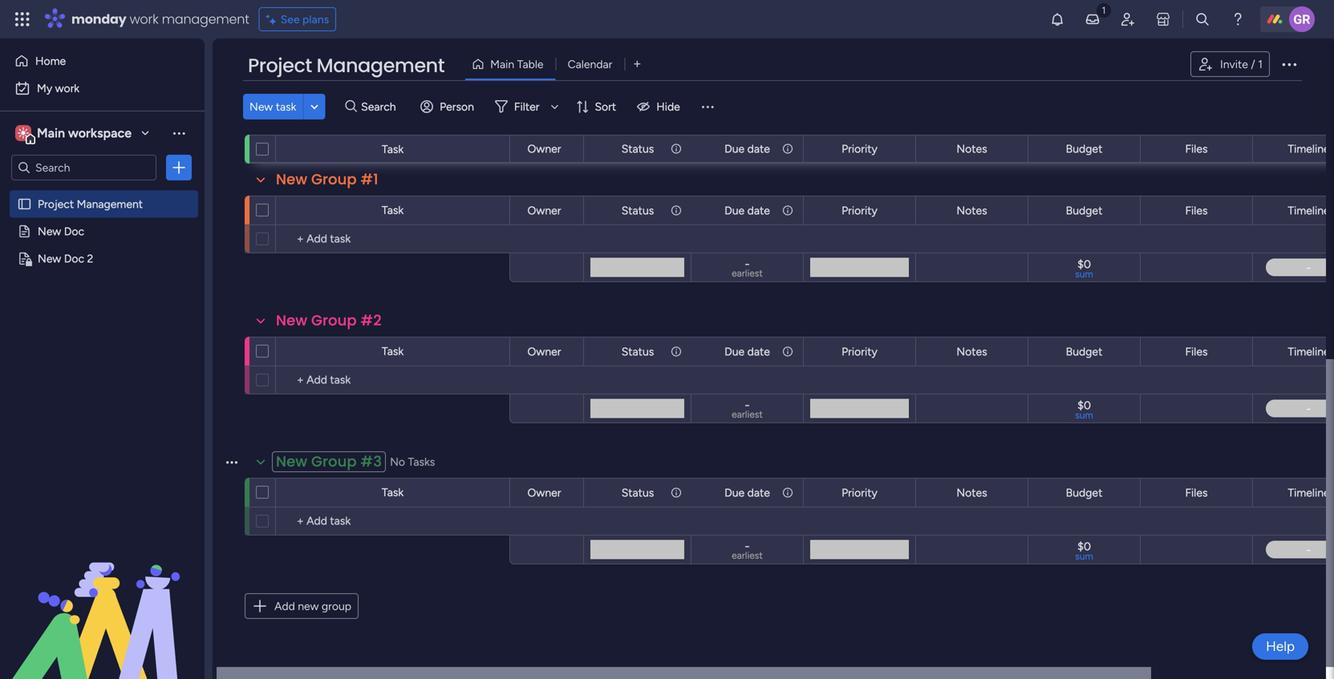 Task type: describe. For each thing, give the bounding box(es) containing it.
help image
[[1230, 11, 1246, 27]]

Project Management field
[[244, 52, 449, 79]]

main for main workspace
[[37, 126, 65, 141]]

home option
[[10, 48, 195, 74]]

lottie animation element
[[0, 518, 205, 680]]

2 sum from the top
[[1075, 410, 1094, 421]]

budget for fourth budget "field" from the bottom
[[1066, 142, 1103, 156]]

invite
[[1220, 57, 1248, 71]]

1 due from the top
[[725, 142, 745, 156]]

my work option
[[10, 75, 195, 101]]

project management inside field
[[248, 52, 445, 79]]

4 due from the top
[[725, 486, 745, 500]]

column information image for new group #3
[[670, 487, 683, 500]]

task for new group #2
[[382, 345, 404, 358]]

see
[[281, 12, 300, 26]]

1 due date from the top
[[725, 142, 770, 156]]

menu image
[[700, 99, 716, 115]]

2 + add task text field from the top
[[284, 512, 502, 531]]

group for #2
[[311, 311, 357, 331]]

new doc 2
[[38, 252, 93, 266]]

select product image
[[14, 11, 30, 27]]

group for #1
[[311, 169, 357, 190]]

table
[[517, 57, 544, 71]]

1 notes from the top
[[957, 142, 988, 156]]

3 $0 sum from the top
[[1075, 540, 1094, 563]]

search everything image
[[1195, 11, 1211, 27]]

new for new doc
[[38, 225, 61, 238]]

1 sum from the top
[[1075, 268, 1094, 280]]

New Group #3 field
[[272, 452, 386, 473]]

Search in workspace field
[[34, 158, 134, 177]]

budget for 1st budget "field" from the bottom of the page
[[1066, 486, 1103, 500]]

3 timeline field from the top
[[1284, 343, 1334, 361]]

1 status field from the top
[[618, 140, 658, 158]]

owner for 3rd owner 'field' from the top of the page
[[528, 345, 561, 359]]

#2
[[361, 311, 382, 331]]

budget for 3rd budget "field" from the top
[[1066, 345, 1103, 359]]

1 $0 sum from the top
[[1075, 258, 1094, 280]]

3 date from the top
[[748, 345, 770, 359]]

2 - earliest from the top
[[732, 398, 763, 420]]

4 status field from the top
[[618, 484, 658, 502]]

4 timeline from the top
[[1288, 486, 1330, 500]]

4 date from the top
[[748, 486, 770, 500]]

new doc
[[38, 225, 84, 238]]

2 earliest from the top
[[732, 409, 763, 420]]

add view image
[[634, 58, 641, 70]]

Completed field
[[272, 108, 363, 129]]

1 earliest from the top
[[732, 268, 763, 279]]

4 owner field from the top
[[524, 484, 565, 502]]

3 earliest from the top
[[732, 550, 763, 562]]

main table
[[490, 57, 544, 71]]

public board image
[[17, 197, 32, 212]]

1 horizontal spatial options image
[[1280, 55, 1299, 74]]

4 budget field from the top
[[1062, 484, 1107, 502]]

owner for 4th owner 'field' from the bottom
[[528, 142, 561, 156]]

2 - from the top
[[745, 398, 750, 413]]

my
[[37, 81, 52, 95]]

arrow down image
[[545, 97, 564, 116]]

new for new doc 2
[[38, 252, 61, 266]]

4 notes field from the top
[[953, 484, 992, 502]]

#3
[[361, 452, 382, 472]]

3 notes from the top
[[957, 345, 988, 359]]

person
[[440, 100, 474, 114]]

2 due from the top
[[725, 204, 745, 217]]

main workspace button
[[11, 120, 156, 147]]

2 priority field from the top
[[838, 202, 882, 219]]

1 timeline from the top
[[1288, 142, 1330, 156]]

plans
[[303, 12, 329, 26]]

home link
[[10, 48, 195, 74]]

2 $0 from the top
[[1078, 399, 1091, 412]]

4 timeline field from the top
[[1284, 484, 1334, 502]]

doc for new doc 2
[[64, 252, 84, 266]]

invite / 1
[[1220, 57, 1263, 71]]

2 due date field from the top
[[721, 202, 774, 219]]

hide
[[657, 100, 680, 114]]

filter button
[[489, 94, 564, 120]]

new for new group #3
[[276, 452, 308, 472]]

1 date from the top
[[748, 142, 770, 156]]

add
[[274, 600, 295, 613]]

monday marketplace image
[[1155, 11, 1172, 27]]

New Group #1 field
[[272, 169, 383, 190]]

filter
[[514, 100, 540, 114]]

person button
[[414, 94, 484, 120]]

owner for 3rd owner 'field' from the bottom of the page
[[528, 204, 561, 217]]

project inside project management field
[[248, 52, 312, 79]]

1 files from the top
[[1186, 142, 1208, 156]]

3 status from the top
[[622, 345, 654, 359]]

3 due from the top
[[725, 345, 745, 359]]

4 priority field from the top
[[838, 484, 882, 502]]

sort button
[[569, 94, 626, 120]]

budget for second budget "field" from the top of the page
[[1066, 204, 1103, 217]]

calendar
[[568, 57, 613, 71]]

3 $0 from the top
[[1078, 540, 1091, 554]]

work for my
[[55, 81, 80, 95]]

group
[[322, 600, 352, 613]]

2 timeline field from the top
[[1284, 202, 1334, 219]]

management inside field
[[317, 52, 445, 79]]

home
[[35, 54, 66, 68]]

2 timeline from the top
[[1288, 204, 1330, 217]]

column information image for new group #2
[[782, 345, 794, 358]]

+ Add task text field
[[284, 371, 502, 390]]

project inside list box
[[38, 197, 74, 211]]

2 due date from the top
[[725, 204, 770, 217]]

sort
[[595, 100, 616, 114]]

3 sum from the top
[[1075, 551, 1094, 563]]

3 budget field from the top
[[1062, 343, 1107, 361]]

1
[[1258, 57, 1263, 71]]

private board image
[[17, 251, 32, 266]]

management
[[162, 10, 249, 28]]

calendar button
[[556, 51, 625, 77]]

lottie animation image
[[0, 518, 205, 680]]

project management inside list box
[[38, 197, 143, 211]]

add new group
[[274, 600, 352, 613]]

work for monday
[[130, 10, 159, 28]]

4 due date from the top
[[725, 486, 770, 500]]

1 - from the top
[[745, 257, 750, 271]]

2 budget field from the top
[[1062, 202, 1107, 219]]

public board image
[[17, 224, 32, 239]]

2 $0 sum from the top
[[1075, 399, 1094, 421]]



Task type: locate. For each thing, give the bounding box(es) containing it.
new task
[[250, 100, 296, 114]]

priority
[[842, 142, 878, 156], [842, 204, 878, 217], [842, 345, 878, 359], [842, 486, 878, 500]]

files
[[1186, 142, 1208, 156], [1186, 204, 1208, 217], [1186, 345, 1208, 359], [1186, 486, 1208, 500]]

add new group button
[[245, 594, 359, 619]]

0 vertical spatial group
[[311, 169, 357, 190]]

0 horizontal spatial management
[[77, 197, 143, 211]]

new inside button
[[250, 100, 273, 114]]

2 status from the top
[[622, 204, 654, 217]]

2 workspace image from the left
[[18, 124, 29, 142]]

group left '#3'
[[311, 452, 357, 472]]

timeline
[[1288, 142, 1330, 156], [1288, 204, 1330, 217], [1288, 345, 1330, 359], [1288, 486, 1330, 500]]

1 vertical spatial project
[[38, 197, 74, 211]]

Budget field
[[1062, 140, 1107, 158], [1062, 202, 1107, 219], [1062, 343, 1107, 361], [1062, 484, 1107, 502]]

monday work management
[[71, 10, 249, 28]]

new for new group #1
[[276, 169, 308, 190]]

1 - earliest from the top
[[732, 257, 763, 279]]

1 status from the top
[[622, 142, 654, 156]]

task for new group #1
[[382, 203, 404, 217]]

0 vertical spatial project management
[[248, 52, 445, 79]]

0 vertical spatial work
[[130, 10, 159, 28]]

main inside workspace selection element
[[37, 126, 65, 141]]

3 files from the top
[[1186, 345, 1208, 359]]

new for new group #2
[[276, 311, 308, 331]]

0 vertical spatial main
[[490, 57, 514, 71]]

1 priority from the top
[[842, 142, 878, 156]]

new left task
[[250, 100, 273, 114]]

1 horizontal spatial project management
[[248, 52, 445, 79]]

0 vertical spatial -
[[745, 257, 750, 271]]

2 status field from the top
[[618, 202, 658, 219]]

earliest
[[732, 268, 763, 279], [732, 409, 763, 420], [732, 550, 763, 562]]

3 group from the top
[[311, 452, 357, 472]]

task for new group #3
[[382, 486, 404, 500]]

invite members image
[[1120, 11, 1136, 27]]

column information image
[[782, 345, 794, 358], [670, 487, 683, 500], [782, 487, 794, 500]]

0 vertical spatial $0
[[1078, 258, 1091, 271]]

+ Add task text field
[[284, 229, 502, 249], [284, 512, 502, 531]]

1 vertical spatial earliest
[[732, 409, 763, 420]]

see plans button
[[259, 7, 336, 31]]

new down completed field
[[276, 169, 308, 190]]

3 due date field from the top
[[721, 343, 774, 361]]

main table button
[[466, 51, 556, 77]]

Notes field
[[953, 140, 992, 158], [953, 202, 992, 219], [953, 343, 992, 361], [953, 484, 992, 502]]

new for new task
[[250, 100, 273, 114]]

2
[[87, 252, 93, 266]]

main inside main table button
[[490, 57, 514, 71]]

invite / 1 button
[[1191, 51, 1270, 77]]

2 vertical spatial group
[[311, 452, 357, 472]]

2 notes field from the top
[[953, 202, 992, 219]]

4 priority from the top
[[842, 486, 878, 500]]

task
[[382, 142, 404, 156], [382, 203, 404, 217], [382, 345, 404, 358], [382, 486, 404, 500]]

3 notes field from the top
[[953, 343, 992, 361]]

0 horizontal spatial options image
[[171, 160, 187, 176]]

project up the new doc
[[38, 197, 74, 211]]

3 budget from the top
[[1066, 345, 1103, 359]]

2 files from the top
[[1186, 204, 1208, 217]]

0 vertical spatial project
[[248, 52, 312, 79]]

0 vertical spatial $0 sum
[[1075, 258, 1094, 280]]

1 $0 from the top
[[1078, 258, 1091, 271]]

1 budget field from the top
[[1062, 140, 1107, 158]]

priority for fourth priority field from the bottom
[[842, 142, 878, 156]]

1 vertical spatial $0 sum
[[1075, 399, 1094, 421]]

1 timeline field from the top
[[1284, 140, 1334, 158]]

+ add task text field down #1
[[284, 229, 502, 249]]

group inside new group #3 field
[[311, 452, 357, 472]]

0 horizontal spatial main
[[37, 126, 65, 141]]

4 status from the top
[[622, 486, 654, 500]]

1 due date field from the top
[[721, 140, 774, 158]]

2 vertical spatial -
[[745, 539, 750, 554]]

3 files field from the top
[[1182, 343, 1212, 361]]

group left #2
[[311, 311, 357, 331]]

2 notes from the top
[[957, 204, 988, 217]]

project management
[[248, 52, 445, 79], [38, 197, 143, 211]]

task down '#3'
[[382, 486, 404, 500]]

2 vertical spatial earliest
[[732, 550, 763, 562]]

Search field
[[357, 95, 405, 118]]

2 group from the top
[[311, 311, 357, 331]]

0 vertical spatial options image
[[1280, 55, 1299, 74]]

v2 search image
[[345, 98, 357, 116]]

main workspace
[[37, 126, 132, 141]]

workspace image
[[15, 124, 31, 142], [18, 124, 29, 142]]

4 notes from the top
[[957, 486, 988, 500]]

see plans
[[281, 12, 329, 26]]

new
[[250, 100, 273, 114], [276, 169, 308, 190], [38, 225, 61, 238], [38, 252, 61, 266], [276, 311, 308, 331], [276, 452, 308, 472]]

workspace options image
[[171, 125, 187, 141]]

workspace selection element
[[15, 124, 134, 144]]

2 priority from the top
[[842, 204, 878, 217]]

sum
[[1075, 268, 1094, 280], [1075, 410, 1094, 421], [1075, 551, 1094, 563]]

Priority field
[[838, 140, 882, 158], [838, 202, 882, 219], [838, 343, 882, 361], [838, 484, 882, 502]]

4 files from the top
[[1186, 486, 1208, 500]]

main for main table
[[490, 57, 514, 71]]

new group #3
[[276, 452, 382, 472]]

1 workspace image from the left
[[15, 124, 31, 142]]

owner
[[528, 142, 561, 156], [528, 204, 561, 217], [528, 345, 561, 359], [528, 486, 561, 500]]

2 doc from the top
[[64, 252, 84, 266]]

group inside new group #1 field
[[311, 169, 357, 190]]

1 + add task text field from the top
[[284, 229, 502, 249]]

new group #1
[[276, 169, 378, 190]]

work
[[130, 10, 159, 28], [55, 81, 80, 95]]

priority for third priority field from the top
[[842, 345, 878, 359]]

0 horizontal spatial work
[[55, 81, 80, 95]]

doc up new doc 2
[[64, 225, 84, 238]]

doc
[[64, 225, 84, 238], [64, 252, 84, 266]]

options image down workspace options image
[[171, 160, 187, 176]]

new
[[298, 600, 319, 613]]

2 files field from the top
[[1182, 202, 1212, 219]]

4 budget from the top
[[1066, 486, 1103, 500]]

management down search in workspace field
[[77, 197, 143, 211]]

main
[[490, 57, 514, 71], [37, 126, 65, 141]]

due
[[725, 142, 745, 156], [725, 204, 745, 217], [725, 345, 745, 359], [725, 486, 745, 500]]

1 doc from the top
[[64, 225, 84, 238]]

group
[[311, 169, 357, 190], [311, 311, 357, 331], [311, 452, 357, 472]]

1 vertical spatial sum
[[1075, 410, 1094, 421]]

- earliest
[[732, 257, 763, 279], [732, 398, 763, 420], [732, 539, 763, 562]]

doc left 2
[[64, 252, 84, 266]]

1 task from the top
[[382, 142, 404, 156]]

management inside list box
[[77, 197, 143, 211]]

1 vertical spatial + add task text field
[[284, 512, 502, 531]]

1 owner field from the top
[[524, 140, 565, 158]]

0 vertical spatial doc
[[64, 225, 84, 238]]

task for completed
[[382, 142, 404, 156]]

1 vertical spatial project management
[[38, 197, 143, 211]]

due date
[[725, 142, 770, 156], [725, 204, 770, 217], [725, 345, 770, 359], [725, 486, 770, 500]]

column information image
[[670, 142, 683, 155], [782, 142, 794, 155], [670, 204, 683, 217], [782, 204, 794, 217], [670, 345, 683, 358]]

help
[[1266, 639, 1295, 655]]

Due date field
[[721, 140, 774, 158], [721, 202, 774, 219], [721, 343, 774, 361], [721, 484, 774, 502]]

help button
[[1253, 634, 1309, 660]]

completed
[[276, 108, 359, 129]]

4 task from the top
[[382, 486, 404, 500]]

4 files field from the top
[[1182, 484, 1212, 502]]

3 timeline from the top
[[1288, 345, 1330, 359]]

1 vertical spatial main
[[37, 126, 65, 141]]

Files field
[[1182, 140, 1212, 158], [1182, 202, 1212, 219], [1182, 343, 1212, 361], [1182, 484, 1212, 502]]

task
[[276, 100, 296, 114]]

monday
[[71, 10, 126, 28]]

3 task from the top
[[382, 345, 404, 358]]

1 vertical spatial management
[[77, 197, 143, 211]]

notes
[[957, 142, 988, 156], [957, 204, 988, 217], [957, 345, 988, 359], [957, 486, 988, 500]]

2 vertical spatial sum
[[1075, 551, 1094, 563]]

work right my
[[55, 81, 80, 95]]

group left #1
[[311, 169, 357, 190]]

3 owner field from the top
[[524, 343, 565, 361]]

project
[[248, 52, 312, 79], [38, 197, 74, 211]]

new group #2
[[276, 311, 382, 331]]

0 horizontal spatial project management
[[38, 197, 143, 211]]

1 vertical spatial - earliest
[[732, 398, 763, 420]]

2 vertical spatial $0 sum
[[1075, 540, 1094, 563]]

2 task from the top
[[382, 203, 404, 217]]

options image right 1
[[1280, 55, 1299, 74]]

3 owner from the top
[[528, 345, 561, 359]]

1 horizontal spatial management
[[317, 52, 445, 79]]

1 group from the top
[[311, 169, 357, 190]]

list box containing project management
[[0, 187, 205, 489]]

1 vertical spatial options image
[[171, 160, 187, 176]]

priority for second priority field
[[842, 204, 878, 217]]

Owner field
[[524, 140, 565, 158], [524, 202, 565, 219], [524, 343, 565, 361], [524, 484, 565, 502]]

/
[[1251, 57, 1256, 71]]

1 files field from the top
[[1182, 140, 1212, 158]]

new left '#3'
[[276, 452, 308, 472]]

management
[[317, 52, 445, 79], [77, 197, 143, 211]]

1 vertical spatial group
[[311, 311, 357, 331]]

0 horizontal spatial project
[[38, 197, 74, 211]]

3 priority field from the top
[[838, 343, 882, 361]]

doc for new doc
[[64, 225, 84, 238]]

option
[[0, 190, 205, 193]]

2 date from the top
[[748, 204, 770, 217]]

1 owner from the top
[[528, 142, 561, 156]]

options image
[[1280, 55, 1299, 74], [171, 160, 187, 176]]

management up the search field at left
[[317, 52, 445, 79]]

greg robinson image
[[1289, 6, 1315, 32]]

4 due date field from the top
[[721, 484, 774, 502]]

2 vertical spatial $0
[[1078, 540, 1091, 554]]

+ add task text field down '#3'
[[284, 512, 502, 531]]

date
[[748, 142, 770, 156], [748, 204, 770, 217], [748, 345, 770, 359], [748, 486, 770, 500]]

#1
[[361, 169, 378, 190]]

new right "private board" image
[[38, 252, 61, 266]]

1 horizontal spatial project
[[248, 52, 312, 79]]

1 vertical spatial $0
[[1078, 399, 1091, 412]]

2 owner field from the top
[[524, 202, 565, 219]]

project management up v2 search image
[[248, 52, 445, 79]]

0 vertical spatial earliest
[[732, 268, 763, 279]]

project up task
[[248, 52, 312, 79]]

owner for 1st owner 'field' from the bottom
[[528, 486, 561, 500]]

budget
[[1066, 142, 1103, 156], [1066, 204, 1103, 217], [1066, 345, 1103, 359], [1066, 486, 1103, 500]]

notifications image
[[1050, 11, 1066, 27]]

1 horizontal spatial work
[[130, 10, 159, 28]]

1 image
[[1097, 1, 1111, 19]]

task down the search field at left
[[382, 142, 404, 156]]

3 status field from the top
[[618, 343, 658, 361]]

1 priority field from the top
[[838, 140, 882, 158]]

main down my
[[37, 126, 65, 141]]

task up + add task text field at the left
[[382, 345, 404, 358]]

1 horizontal spatial main
[[490, 57, 514, 71]]

hide button
[[631, 94, 690, 120]]

group for #3
[[311, 452, 357, 472]]

list box
[[0, 187, 205, 489]]

$0 sum
[[1075, 258, 1094, 280], [1075, 399, 1094, 421], [1075, 540, 1094, 563]]

my work link
[[10, 75, 195, 101]]

0 vertical spatial + add task text field
[[284, 229, 502, 249]]

my work
[[37, 81, 80, 95]]

2 budget from the top
[[1066, 204, 1103, 217]]

$0
[[1078, 258, 1091, 271], [1078, 399, 1091, 412], [1078, 540, 1091, 554]]

project management down search in workspace field
[[38, 197, 143, 211]]

1 vertical spatial doc
[[64, 252, 84, 266]]

2 owner from the top
[[528, 204, 561, 217]]

0 vertical spatial management
[[317, 52, 445, 79]]

new task button
[[243, 94, 303, 120]]

Status field
[[618, 140, 658, 158], [618, 202, 658, 219], [618, 343, 658, 361], [618, 484, 658, 502]]

update feed image
[[1085, 11, 1101, 27]]

1 budget from the top
[[1066, 142, 1103, 156]]

1 vertical spatial -
[[745, 398, 750, 413]]

0 vertical spatial sum
[[1075, 268, 1094, 280]]

status
[[622, 142, 654, 156], [622, 204, 654, 217], [622, 345, 654, 359], [622, 486, 654, 500]]

3 due date from the top
[[725, 345, 770, 359]]

task down new group #1 field
[[382, 203, 404, 217]]

New Group #2 field
[[272, 311, 386, 331]]

1 vertical spatial work
[[55, 81, 80, 95]]

1 notes field from the top
[[953, 140, 992, 158]]

4 owner from the top
[[528, 486, 561, 500]]

-
[[745, 257, 750, 271], [745, 398, 750, 413], [745, 539, 750, 554]]

3 priority from the top
[[842, 345, 878, 359]]

group inside new group #2 field
[[311, 311, 357, 331]]

priority for 4th priority field from the top of the page
[[842, 486, 878, 500]]

workspace
[[68, 126, 132, 141]]

main left table
[[490, 57, 514, 71]]

3 - from the top
[[745, 539, 750, 554]]

Timeline field
[[1284, 140, 1334, 158], [1284, 202, 1334, 219], [1284, 343, 1334, 361], [1284, 484, 1334, 502]]

2 vertical spatial - earliest
[[732, 539, 763, 562]]

new left #2
[[276, 311, 308, 331]]

work right monday on the left of the page
[[130, 10, 159, 28]]

3 - earliest from the top
[[732, 539, 763, 562]]

0 vertical spatial - earliest
[[732, 257, 763, 279]]

work inside option
[[55, 81, 80, 95]]

new right public board image
[[38, 225, 61, 238]]

angle down image
[[311, 101, 318, 113]]



Task type: vqa. For each thing, say whether or not it's contained in the screenshot.
Medium title on the top left
no



